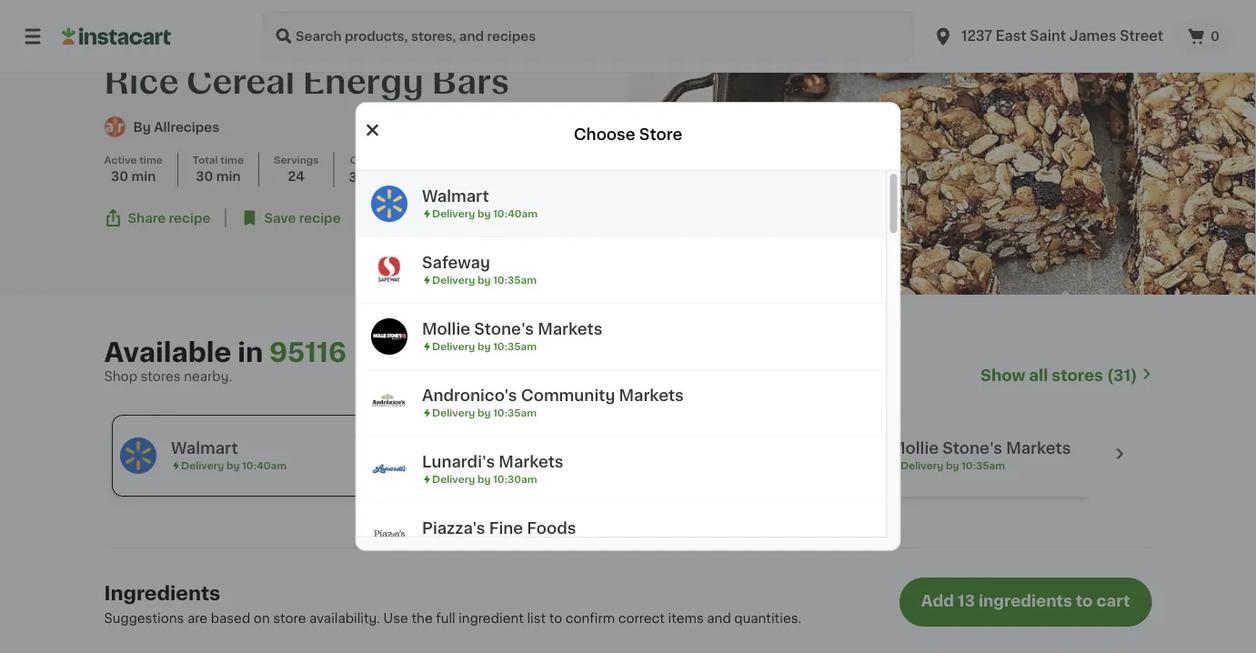 Task type: locate. For each thing, give the bounding box(es) containing it.
safeway for safeway image at left
[[530, 441, 598, 457]]

0 horizontal spatial mollie
[[422, 321, 470, 337]]

store
[[273, 613, 306, 625]]

0 horizontal spatial 10:40am
[[242, 461, 286, 471]]

to right the list
[[549, 613, 563, 625]]

to
[[1076, 594, 1093, 610], [549, 613, 563, 625]]

30 for active time 30 min
[[111, 170, 128, 183]]

min
[[131, 170, 156, 183], [216, 170, 241, 183]]

1 horizontal spatial 30
[[196, 170, 213, 183]]

markets
[[537, 321, 602, 337], [619, 388, 684, 403], [1006, 441, 1071, 457], [498, 454, 563, 470]]

1 horizontal spatial 10:40am
[[493, 209, 537, 219]]

1 horizontal spatial mollie stone's markets
[[890, 441, 1071, 457]]

safeway right safeway icon
[[422, 255, 490, 271]]

0 horizontal spatial time
[[139, 155, 163, 165]]

cereal
[[187, 66, 295, 98]]

to inside add 13 ingredients to cart button
[[1076, 594, 1093, 610]]

confirm
[[566, 613, 615, 625]]

active time 30 min
[[104, 155, 163, 183]]

time right total on the top of the page
[[221, 155, 244, 165]]

0 horizontal spatial walmart
[[171, 441, 238, 457]]

and
[[707, 613, 731, 625]]

95116
[[269, 340, 347, 366]]

0 vertical spatial walmart
[[422, 189, 489, 204]]

10:40am for safeway icon
[[493, 209, 537, 219]]

0 horizontal spatial mollie stone's markets
[[422, 321, 602, 337]]

shop
[[104, 371, 137, 384]]

stone's down show
[[942, 441, 1002, 457]]

1 horizontal spatial time
[[221, 155, 244, 165]]

0 vertical spatial 10:40am
[[493, 209, 537, 219]]

mollie stone's markets
[[422, 321, 602, 337], [890, 441, 1071, 457]]

0 horizontal spatial min
[[131, 170, 156, 183]]

1 horizontal spatial stores
[[1052, 369, 1104, 384]]

0 horizontal spatial stores
[[141, 371, 181, 384]]

safeway down community
[[530, 441, 598, 457]]

30 inside total time 30 min
[[196, 170, 213, 183]]

safeway
[[422, 255, 490, 271], [530, 441, 598, 457]]

0 vertical spatial walmart image
[[371, 185, 407, 222]]

0 horizontal spatial to
[[549, 613, 563, 625]]

total time 30 min
[[193, 155, 244, 183]]

choose store
[[574, 127, 683, 142]]

all
[[1029, 369, 1048, 384]]

30 for total time 30 min
[[196, 170, 213, 183]]

1 recipe from the left
[[169, 212, 211, 225]]

30 inside active time 30 min
[[111, 170, 128, 183]]

markets down the 'all'
[[1006, 441, 1071, 457]]

lunardi's markets
[[422, 454, 563, 470]]

dialog
[[355, 102, 901, 569]]

2 time from the left
[[221, 155, 244, 165]]

324
[[349, 171, 374, 184]]

0 vertical spatial mollie
[[422, 321, 470, 337]]

mollie stone's markets up andronico's community markets
[[422, 321, 602, 337]]

0 horizontal spatial 30
[[111, 170, 128, 183]]

recipe right 'share'
[[169, 212, 211, 225]]

recipe inside button
[[299, 212, 341, 225]]

1 time from the left
[[139, 155, 163, 165]]

time
[[139, 155, 163, 165], [221, 155, 244, 165]]

0
[[1211, 30, 1220, 43]]

time inside total time 30 min
[[221, 155, 244, 165]]

andronico's community markets image
[[371, 385, 407, 421]]

markets right community
[[619, 388, 684, 403]]

1 vertical spatial stone's
[[942, 441, 1002, 457]]

cart
[[1097, 594, 1131, 610]]

1 vertical spatial 10:40am
[[242, 461, 286, 471]]

use
[[384, 613, 408, 625]]

walmart for safeway image at left
[[171, 441, 238, 457]]

1 horizontal spatial delivery by 10:40am
[[432, 209, 537, 219]]

30
[[111, 170, 128, 183], [196, 170, 213, 183]]

markets up the 10:30am on the bottom left
[[498, 454, 563, 470]]

to left cart
[[1076, 594, 1093, 610]]

safeway image
[[479, 438, 515, 475]]

30 down 'active'
[[111, 170, 128, 183]]

recipe for share recipe
[[169, 212, 211, 225]]

0 vertical spatial safeway
[[422, 255, 490, 271]]

1 vertical spatial delivery by 10:40am
[[181, 461, 286, 471]]

walmart for safeway icon
[[422, 189, 489, 204]]

fine
[[489, 521, 523, 536]]

1 vertical spatial safeway
[[530, 441, 598, 457]]

delivery by 10:35am for safeway image at left
[[540, 461, 645, 471]]

add 13 ingredients to cart button
[[900, 578, 1152, 627]]

0 horizontal spatial delivery by 10:40am
[[181, 461, 286, 471]]

availability.
[[309, 613, 380, 625]]

delivery by 10:35am
[[432, 275, 537, 285], [432, 341, 537, 351], [432, 408, 537, 418], [540, 461, 645, 471], [900, 461, 1005, 471]]

time right 'active'
[[139, 155, 163, 165]]

stone's
[[474, 321, 534, 337], [942, 441, 1002, 457]]

0 vertical spatial delivery by 10:40am
[[432, 209, 537, 219]]

0 vertical spatial stone's
[[474, 321, 534, 337]]

rice cereal energy bars image
[[628, 0, 1257, 295]]

walmart image for safeway icon
[[371, 185, 407, 222]]

recipe
[[169, 212, 211, 225], [299, 212, 341, 225]]

1 horizontal spatial mollie
[[890, 441, 939, 457]]

1 vertical spatial walmart
[[171, 441, 238, 457]]

min inside active time 30 min
[[131, 170, 156, 183]]

1 horizontal spatial recipe
[[299, 212, 341, 225]]

1 horizontal spatial to
[[1076, 594, 1093, 610]]

total
[[193, 155, 218, 165]]

1 horizontal spatial walmart image
[[371, 185, 407, 222]]

lunardi's markets image
[[371, 451, 407, 488]]

recipe inside 'button'
[[169, 212, 211, 225]]

0 horizontal spatial safeway
[[422, 255, 490, 271]]

available
[[104, 340, 231, 366]]

calories
[[350, 155, 393, 165]]

1 30 from the left
[[111, 170, 128, 183]]

safeway for safeway icon
[[422, 255, 490, 271]]

items
[[668, 613, 704, 625]]

time inside active time 30 min
[[139, 155, 163, 165]]

30 down total on the top of the page
[[196, 170, 213, 183]]

1 min from the left
[[131, 170, 156, 183]]

1 vertical spatial mollie stone's markets
[[890, 441, 1071, 457]]

1 horizontal spatial safeway
[[530, 441, 598, 457]]

min down 'active'
[[131, 170, 156, 183]]

min for total time 30 min
[[216, 170, 241, 183]]

suggestions
[[104, 613, 184, 625]]

10:40am for safeway image at left
[[242, 461, 286, 471]]

save recipe
[[264, 212, 341, 225]]

suggestions are based on store availability. use the full ingredient list to confirm correct items and quantities.
[[104, 613, 802, 625]]

2 30 from the left
[[196, 170, 213, 183]]

1 horizontal spatial stone's
[[942, 441, 1002, 457]]

correct
[[618, 613, 665, 625]]

10:40am
[[493, 209, 537, 219], [242, 461, 286, 471]]

mollie stone's markets down show
[[890, 441, 1071, 457]]

stores
[[1052, 369, 1104, 384], [141, 371, 181, 384]]

instacart logo image
[[62, 25, 171, 47]]

min inside total time 30 min
[[216, 170, 241, 183]]

stores right the 'all'
[[1052, 369, 1104, 384]]

full
[[436, 613, 456, 625]]

recipe right 'save'
[[299, 212, 341, 225]]

by
[[477, 209, 490, 219], [477, 275, 490, 285], [477, 341, 490, 351], [477, 408, 490, 418], [226, 461, 239, 471], [585, 461, 599, 471], [946, 461, 959, 471], [477, 474, 490, 484]]

1 vertical spatial walmart image
[[120, 438, 156, 475]]

list
[[527, 613, 546, 625]]

delivery
[[432, 209, 475, 219], [432, 275, 475, 285], [432, 341, 475, 351], [432, 408, 475, 418], [181, 461, 224, 471], [540, 461, 583, 471], [900, 461, 943, 471], [432, 474, 475, 484]]

2 min from the left
[[216, 170, 241, 183]]

0 horizontal spatial recipe
[[169, 212, 211, 225]]

mollie
[[422, 321, 470, 337], [890, 441, 939, 457]]

safeway inside dialog
[[422, 255, 490, 271]]

bars
[[432, 66, 510, 98]]

servings 24
[[274, 155, 319, 183]]

min down total on the top of the page
[[216, 170, 241, 183]]

walmart image for safeway image at left
[[120, 438, 156, 475]]

stone's up the andronico's
[[474, 321, 534, 337]]

the
[[412, 613, 433, 625]]

1 vertical spatial to
[[549, 613, 563, 625]]

1 horizontal spatial walmart
[[422, 189, 489, 204]]

0 horizontal spatial walmart image
[[120, 438, 156, 475]]

walmart
[[422, 189, 489, 204], [171, 441, 238, 457]]

walmart image down shop
[[120, 438, 156, 475]]

walmart image down 324
[[371, 185, 407, 222]]

walmart image
[[371, 185, 407, 222], [120, 438, 156, 475]]

piazza's fine foods image
[[371, 518, 407, 554]]

1 horizontal spatial min
[[216, 170, 241, 183]]

delivery by 10:35am for safeway icon
[[432, 275, 537, 285]]

active
[[104, 155, 137, 165]]

delivery by 10:40am
[[432, 209, 537, 219], [181, 461, 286, 471]]

stores down available
[[141, 371, 181, 384]]

show all stores (31) button
[[981, 366, 1152, 386]]

piazza's fine foods
[[422, 521, 576, 536]]

10:35am
[[493, 275, 537, 285], [493, 341, 537, 351], [493, 408, 537, 418], [601, 461, 645, 471], [961, 461, 1005, 471]]

2 recipe from the left
[[299, 212, 341, 225]]

0 vertical spatial to
[[1076, 594, 1093, 610]]

add
[[922, 594, 955, 610]]



Task type: vqa. For each thing, say whether or not it's contained in the screenshot.
Stone's
yes



Task type: describe. For each thing, give the bounding box(es) containing it.
24
[[288, 170, 305, 183]]

in
[[238, 340, 263, 366]]

rice cereal energy bars
[[104, 66, 510, 98]]

store
[[640, 127, 683, 142]]

foods
[[527, 521, 576, 536]]

95116 button
[[269, 339, 347, 368]]

piazza's
[[422, 521, 485, 536]]

allrecipes
[[154, 121, 220, 134]]

mollie inside dialog
[[422, 321, 470, 337]]

10:35am for safeway image at left
[[601, 461, 645, 471]]

min for active time 30 min
[[131, 170, 156, 183]]

recipe for save recipe
[[299, 212, 341, 225]]

community
[[521, 388, 615, 403]]

save
[[264, 212, 296, 225]]

show
[[981, 369, 1026, 384]]

show all stores (31)
[[981, 369, 1138, 384]]

1 vertical spatial mollie
[[890, 441, 939, 457]]

by
[[133, 121, 151, 134]]

lunardi's
[[422, 454, 495, 470]]

stores inside available in 95116 shop stores nearby.
[[141, 371, 181, 384]]

share recipe
[[128, 212, 211, 225]]

add 13 ingredients to cart
[[922, 594, 1131, 610]]

piazza's fine foods link
[[356, 503, 887, 569]]

share
[[128, 212, 166, 225]]

andronico's
[[422, 388, 517, 403]]

10:35am for "mollie stone's markets" icon
[[493, 341, 537, 351]]

0 horizontal spatial stone's
[[474, 321, 534, 337]]

safeway image
[[371, 252, 407, 288]]

13
[[958, 594, 975, 610]]

quantities.
[[735, 613, 802, 625]]

(31)
[[1107, 369, 1138, 384]]

stores inside show all stores (31) button
[[1052, 369, 1104, 384]]

on
[[254, 613, 270, 625]]

10:35am for safeway icon
[[493, 275, 537, 285]]

10:30am
[[493, 474, 537, 484]]

mollie stone's markets image
[[371, 318, 407, 355]]

dialog containing choose store
[[355, 102, 901, 569]]

delivery by 10:40am for safeway image at left
[[181, 461, 286, 471]]

delivery by 10:40am for safeway icon
[[432, 209, 537, 219]]

share recipe button
[[104, 209, 211, 228]]

rice
[[104, 66, 179, 98]]

time for active time 30 min
[[139, 155, 163, 165]]

andronico's community markets
[[422, 388, 684, 403]]

energy
[[303, 66, 424, 98]]

save recipe button
[[241, 209, 341, 228]]

delivery by 10:30am
[[432, 474, 537, 484]]

by allrecipes
[[133, 121, 220, 134]]

time for total time 30 min
[[221, 155, 244, 165]]

10:35am for andronico's community markets image on the left bottom of page
[[493, 408, 537, 418]]

markets up community
[[537, 321, 602, 337]]

delivery by 10:35am for "mollie stone's markets" icon
[[432, 341, 537, 351]]

delivery by 10:35am for andronico's community markets image on the left bottom of page
[[432, 408, 537, 418]]

choose
[[574, 127, 636, 142]]

based
[[211, 613, 250, 625]]

servings
[[274, 155, 319, 165]]

available in 95116 shop stores nearby.
[[104, 340, 347, 384]]

ingredient
[[459, 613, 524, 625]]

ingredients
[[979, 594, 1073, 610]]

0 vertical spatial mollie stone's markets
[[422, 321, 602, 337]]

nearby.
[[184, 371, 232, 384]]

are
[[187, 613, 208, 625]]

0 button
[[1175, 18, 1235, 55]]



